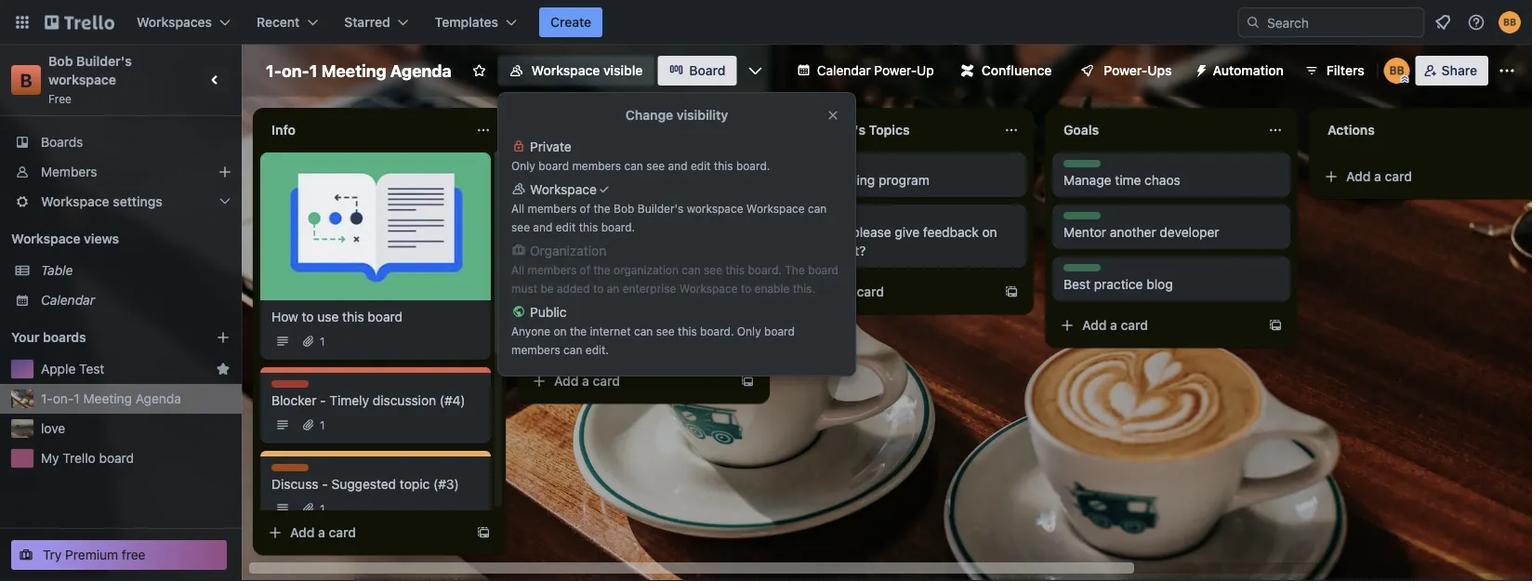 Task type: locate. For each thing, give the bounding box(es) containing it.
be
[[541, 282, 554, 295]]

a down discuss discuss - suggested topic (#3)
[[318, 525, 325, 540]]

members up be at the left
[[528, 263, 577, 276]]

1 goal from the top
[[1064, 161, 1088, 174]]

add for can you please give feedback on the report?
[[818, 284, 843, 299]]

boards
[[41, 134, 83, 150]]

add down make
[[554, 373, 579, 389]]

add a card button down tooling at bottom left
[[525, 366, 733, 396]]

add a card button down blog
[[1053, 311, 1261, 340]]

goal down mentor at the top right of page
[[1064, 265, 1088, 278]]

1 vertical spatial of
[[580, 263, 591, 276]]

0 vertical spatial goal
[[1064, 161, 1088, 174]]

anyone on the internet can see this board. only board members can edit.
[[512, 325, 795, 356]]

your
[[11, 330, 40, 345]]

0 horizontal spatial on
[[554, 325, 567, 338]]

goal down goals
[[1064, 161, 1088, 174]]

members link
[[0, 157, 242, 187]]

few
[[536, 262, 557, 277]]

goal inside goal manage time chaos
[[1064, 161, 1088, 174]]

a for i've drafted my goals for the next few months. any feedback?
[[582, 373, 590, 389]]

premium
[[65, 547, 118, 563]]

card down practice
[[1121, 318, 1149, 333]]

make
[[536, 332, 568, 348]]

0 vertical spatial on-
[[282, 60, 309, 80]]

workspace
[[532, 63, 600, 78], [530, 182, 597, 197], [41, 194, 109, 209], [747, 202, 805, 215], [11, 231, 80, 246], [680, 282, 738, 295]]

manage time chaos link
[[1064, 171, 1280, 190]]

2 power- from the left
[[1104, 63, 1148, 78]]

color: orange, title: "discuss" element for you
[[800, 212, 842, 226]]

on right feedback
[[983, 225, 998, 240]]

1
[[309, 60, 318, 80], [320, 335, 325, 348], [74, 391, 80, 406], [320, 419, 325, 432], [320, 502, 325, 515]]

all inside all members of the organization can see this board. the board must be added to an enterprise workspace to enable this.
[[512, 263, 525, 276]]

color: green, title: "goal" element for manage
[[1064, 160, 1101, 174]]

goal for mentor
[[1064, 213, 1088, 226]]

1 horizontal spatial the
[[785, 263, 805, 276]]

add right this.
[[818, 284, 843, 299]]

starred
[[344, 14, 390, 30]]

color: green, title: "goal" element for mentor
[[1064, 212, 1101, 226]]

color: orange, title: "discuss" element up "few"
[[536, 231, 578, 245]]

all left move
[[512, 202, 525, 215]]

to left "an"
[[593, 282, 604, 295]]

blocker for blocker
[[272, 381, 312, 394]]

0 horizontal spatial 1-on-1 meeting agenda
[[41, 391, 181, 406]]

1-on-1 meeting agenda down starred
[[266, 60, 452, 80]]

0 horizontal spatial workspace
[[48, 72, 116, 87]]

workspace up table
[[11, 231, 80, 246]]

3 color: green, title: "goal" element from the top
[[1064, 264, 1101, 278]]

0 horizontal spatial calendar
[[41, 292, 95, 308]]

of inside all members of the bob builder's workspace workspace can see and edit this board.
[[580, 202, 591, 215]]

please
[[852, 225, 892, 240]]

to left enable
[[741, 282, 752, 295]]

2 vertical spatial on
[[554, 325, 567, 338]]

my
[[608, 243, 626, 259]]

workspace visible
[[532, 63, 643, 78]]

the up this.
[[785, 263, 805, 276]]

2 all from the top
[[512, 263, 525, 276]]

starred button
[[333, 7, 420, 37]]

can
[[625, 159, 643, 172], [708, 173, 730, 188], [808, 202, 827, 215], [682, 263, 701, 276], [596, 314, 618, 329], [634, 325, 653, 338], [564, 343, 583, 356]]

- inside discuss discuss - suggested topic (#3)
[[322, 477, 328, 492]]

color: red, title: "blocker" element left timely
[[272, 380, 312, 394]]

board down private
[[539, 159, 569, 172]]

1 vertical spatial only
[[737, 325, 761, 338]]

1 down discuss discuss - suggested topic (#3)
[[320, 502, 325, 515]]

1 horizontal spatial color: red, title: "blocker" element
[[536, 160, 576, 174]]

a down 'actions'
[[1375, 169, 1382, 184]]

on- down apple on the left bottom of the page
[[53, 391, 74, 406]]

1 horizontal spatial and
[[668, 159, 688, 172]]

of down drafted
[[580, 263, 591, 276]]

discuss inside discuss i've drafted my goals for the next few months. any feedback?
[[536, 232, 578, 245]]

add a card button down the can you please give feedback on the report? link
[[789, 277, 997, 307]]

0 vertical spatial builder's
[[76, 53, 132, 69]]

all
[[512, 202, 525, 215], [512, 263, 525, 276]]

1 vertical spatial color: red, title: "blocker" element
[[272, 380, 312, 394]]

a for can you please give feedback on the report?
[[846, 284, 854, 299]]

this right "use"
[[342, 309, 364, 325]]

changes.
[[652, 332, 707, 348]]

the inside blocker the team is stuck on x, how can we move forward?
[[536, 173, 559, 188]]

edit up organization
[[556, 220, 576, 233]]

1 down recent dropdown button
[[309, 60, 318, 80]]

workspace inside popup button
[[41, 194, 109, 209]]

1-on-1 meeting agenda inside board name text box
[[266, 60, 452, 80]]

blocker blocker - timely discussion (#4)
[[272, 381, 466, 408]]

card for mentor another developer
[[1121, 318, 1149, 333]]

the up "an"
[[594, 263, 611, 276]]

to inside "link"
[[302, 309, 314, 325]]

calendar for calendar
[[41, 292, 95, 308]]

velocity
[[673, 314, 719, 329]]

stuck
[[609, 173, 642, 188]]

your boards with 4 items element
[[11, 326, 188, 349]]

this up drafted
[[579, 220, 598, 233]]

0 horizontal spatial the
[[536, 173, 559, 188]]

love link
[[41, 419, 231, 438]]

workspace inside button
[[532, 63, 600, 78]]

discuss for i
[[536, 302, 578, 315]]

0 vertical spatial color: red, title: "blocker" element
[[536, 160, 576, 174]]

color: red, title: "blocker" element
[[536, 160, 576, 174], [272, 380, 312, 394]]

0 horizontal spatial to
[[302, 309, 314, 325]]

the right the for
[[685, 243, 704, 259]]

board down enable
[[765, 325, 795, 338]]

builder's down back to home image
[[76, 53, 132, 69]]

0 vertical spatial only
[[512, 159, 536, 172]]

we right "how"
[[733, 173, 750, 188]]

0 vertical spatial of
[[580, 202, 591, 215]]

the inside all members of the bob builder's workspace workspace can see and edit this board.
[[594, 202, 611, 215]]

1 horizontal spatial calendar
[[817, 63, 871, 78]]

add board image
[[216, 330, 231, 345]]

1-on-1 meeting agenda down apple test link
[[41, 391, 181, 406]]

1 horizontal spatial 1-
[[266, 60, 282, 80]]

goal mentor another developer
[[1064, 213, 1220, 240]]

the down can
[[800, 243, 819, 259]]

0 vertical spatial -
[[320, 393, 326, 408]]

color: orange, title: "discuss" element down new in the top of the page
[[800, 212, 842, 226]]

add a card for mentor another developer
[[1083, 318, 1149, 333]]

board inside anyone on the internet can see this board. only board members can edit.
[[765, 325, 795, 338]]

1 vertical spatial all
[[512, 263, 525, 276]]

0 vertical spatial bob
[[48, 53, 73, 69]]

feedback
[[923, 225, 979, 240]]

agenda inside board name text box
[[390, 60, 452, 80]]

0 vertical spatial calendar
[[817, 63, 871, 78]]

members
[[41, 164, 97, 179]]

workspace up can
[[747, 202, 805, 215]]

of inside all members of the organization can see this board. the board must be added to an enterprise workspace to enable this.
[[580, 263, 591, 276]]

1 vertical spatial the
[[785, 263, 805, 276]]

workspace visible button
[[498, 56, 654, 86]]

0 vertical spatial meeting
[[321, 60, 387, 80]]

card down actions text box
[[1385, 169, 1413, 184]]

0 horizontal spatial meeting
[[83, 391, 132, 406]]

goal best practice blog
[[1064, 265, 1173, 292]]

0 horizontal spatial power-
[[875, 63, 917, 78]]

templates
[[435, 14, 499, 30]]

settings
[[113, 194, 163, 209]]

1 horizontal spatial 1-on-1 meeting agenda
[[266, 60, 452, 80]]

3 goal from the top
[[1064, 265, 1088, 278]]

actions
[[1328, 122, 1375, 138]]

edit up "how"
[[691, 159, 711, 172]]

organization
[[614, 263, 679, 276]]

how
[[272, 309, 298, 325]]

on-
[[282, 60, 309, 80], [53, 391, 74, 406]]

developer
[[1160, 225, 1220, 240]]

0 horizontal spatial edit
[[556, 220, 576, 233]]

my
[[41, 451, 59, 466]]

add
[[1347, 169, 1371, 184], [818, 284, 843, 299], [1083, 318, 1107, 333], [554, 373, 579, 389], [290, 525, 315, 540]]

best
[[1064, 277, 1091, 292]]

2 of from the top
[[580, 263, 591, 276]]

1 of from the top
[[580, 202, 591, 215]]

2 color: green, title: "goal" element from the top
[[1064, 212, 1101, 226]]

bob down stuck on the top left of page
[[614, 202, 635, 215]]

a down report?
[[846, 284, 854, 299]]

color: green, title: "goal" element down manage
[[1064, 212, 1101, 226]]

0 horizontal spatial create from template… image
[[476, 525, 491, 540]]

another
[[1110, 225, 1157, 240]]

workspaces button
[[126, 7, 242, 37]]

members down anyone
[[512, 343, 561, 356]]

1 horizontal spatial on-
[[282, 60, 309, 80]]

some
[[571, 332, 604, 348]]

goal down manage
[[1064, 213, 1088, 226]]

meeting down starred
[[321, 60, 387, 80]]

- inside blocker blocker - timely discussion (#4)
[[320, 393, 326, 408]]

discuss for i've
[[536, 232, 578, 245]]

1 vertical spatial builder's
[[638, 202, 684, 215]]

color: red, title: "blocker" element for the team is stuck on x, how can we move forward?
[[536, 160, 576, 174]]

1 vertical spatial bob
[[614, 202, 635, 215]]

views
[[84, 231, 119, 246]]

1 vertical spatial workspace
[[687, 202, 744, 215]]

0 vertical spatial all
[[512, 202, 525, 215]]

2 vertical spatial color: green, title: "goal" element
[[1064, 264, 1101, 278]]

a down edit.
[[582, 373, 590, 389]]

and
[[668, 159, 688, 172], [533, 220, 553, 233]]

1-
[[266, 60, 282, 80], [41, 391, 53, 406]]

open information menu image
[[1468, 13, 1486, 32]]

this left if
[[678, 325, 697, 338]]

1 horizontal spatial only
[[737, 325, 761, 338]]

all members of the organization can see this board. the board must be added to an enterprise workspace to enable this.
[[512, 263, 839, 295]]

bob builder's workspace link
[[48, 53, 135, 87]]

0 vertical spatial agenda
[[390, 60, 452, 80]]

0 horizontal spatial 1-
[[41, 391, 53, 406]]

0 horizontal spatial bob
[[48, 53, 73, 69]]

and up i've
[[533, 220, 553, 233]]

0 vertical spatial color: green, title: "goal" element
[[1064, 160, 1101, 174]]

1- down recent
[[266, 60, 282, 80]]

0 notifications image
[[1432, 11, 1455, 33]]

edit inside all members of the bob builder's workspace workspace can see and edit this board.
[[556, 220, 576, 233]]

discuss inside "discuss i think we can improve velocity if we make some tooling changes."
[[536, 302, 578, 315]]

card down report?
[[857, 284, 885, 299]]

members up is
[[572, 159, 621, 172]]

search image
[[1246, 15, 1261, 30]]

a down practice
[[1111, 318, 1118, 333]]

2 vertical spatial create from template… image
[[476, 525, 491, 540]]

1 down the apple test
[[74, 391, 80, 406]]

this inside all members of the bob builder's workspace workspace can see and edit this board.
[[579, 220, 598, 233]]

add a card for can you please give feedback on the report?
[[818, 284, 885, 299]]

the down is
[[594, 202, 611, 215]]

of
[[580, 202, 591, 215], [580, 263, 591, 276]]

1 power- from the left
[[875, 63, 917, 78]]

1 horizontal spatial power-
[[1104, 63, 1148, 78]]

recent button
[[246, 7, 330, 37]]

bob inside all members of the bob builder's workspace workspace can see and edit this board.
[[614, 202, 635, 215]]

power-ups
[[1104, 63, 1172, 78]]

discuss can you please give feedback on the report?
[[800, 213, 998, 259]]

the
[[536, 173, 559, 188], [785, 263, 805, 276]]

2 horizontal spatial to
[[741, 282, 752, 295]]

discuss
[[800, 213, 842, 226], [536, 232, 578, 245], [536, 302, 578, 315], [272, 465, 314, 478], [272, 477, 318, 492]]

1 down "use"
[[320, 335, 325, 348]]

1 vertical spatial calendar
[[41, 292, 95, 308]]

board right "use"
[[368, 309, 403, 325]]

table link
[[41, 261, 231, 280]]

1 vertical spatial on
[[983, 225, 998, 240]]

workspace down "how"
[[687, 202, 744, 215]]

the up edit.
[[570, 325, 587, 338]]

months.
[[561, 262, 609, 277]]

of for workspace
[[580, 202, 591, 215]]

to left "use"
[[302, 309, 314, 325]]

1 horizontal spatial on
[[645, 173, 660, 188]]

the up move
[[536, 173, 559, 188]]

is
[[596, 173, 605, 188]]

goal inside goal best practice blog
[[1064, 265, 1088, 278]]

Board name text field
[[257, 56, 461, 86]]

boards
[[43, 330, 86, 345]]

close popover image
[[826, 108, 841, 123]]

on left 'x,'
[[645, 173, 660, 188]]

add a card down 'actions'
[[1347, 169, 1413, 184]]

my trello board
[[41, 451, 134, 466]]

use
[[317, 309, 339, 325]]

add a card button down suggested
[[260, 518, 469, 548]]

only down private
[[512, 159, 536, 172]]

create from template… image
[[1004, 285, 1019, 299], [1269, 318, 1283, 333], [476, 525, 491, 540]]

1 horizontal spatial workspace
[[687, 202, 744, 215]]

1 horizontal spatial create from template… image
[[1004, 285, 1019, 299]]

2 vertical spatial goal
[[1064, 265, 1088, 278]]

1 horizontal spatial to
[[593, 282, 604, 295]]

bob builder (bobbuilder40) image
[[1499, 11, 1522, 33]]

board
[[539, 159, 569, 172], [808, 263, 839, 276], [368, 309, 403, 325], [765, 325, 795, 338], [99, 451, 134, 466]]

workspace inside bob builder's workspace free
[[48, 72, 116, 87]]

2 goal from the top
[[1064, 213, 1088, 226]]

manager's
[[800, 122, 866, 138]]

power-
[[875, 63, 917, 78], [1104, 63, 1148, 78]]

1 vertical spatial on-
[[53, 391, 74, 406]]

0 vertical spatial 1-
[[266, 60, 282, 80]]

color: orange, title: "discuss" element for drafted
[[536, 231, 578, 245]]

discuss - suggested topic (#3) link
[[272, 475, 480, 494]]

builder's down 'x,'
[[638, 202, 684, 215]]

star or unstar board image
[[472, 63, 487, 78]]

1 vertical spatial create from template… image
[[1269, 318, 1283, 333]]

customize views image
[[746, 61, 765, 80]]

1 horizontal spatial bob
[[614, 202, 635, 215]]

0 horizontal spatial color: red, title: "blocker" element
[[272, 380, 312, 394]]

workspace down create button
[[532, 63, 600, 78]]

1 horizontal spatial edit
[[691, 159, 711, 172]]

create
[[551, 14, 592, 30]]

of down team
[[580, 202, 591, 215]]

can inside all members of the bob builder's workspace workspace can see and edit this board.
[[808, 202, 827, 215]]

1 vertical spatial edit
[[556, 220, 576, 233]]

1 vertical spatial -
[[322, 477, 328, 492]]

color: orange, title: "discuss" element down be at the left
[[536, 301, 578, 315]]

mentor another developer link
[[1064, 223, 1280, 242]]

agenda
[[390, 60, 452, 80], [136, 391, 181, 406]]

0 vertical spatial on
[[645, 173, 660, 188]]

workspace up free at the top left
[[48, 72, 116, 87]]

power- up goals text field
[[1104, 63, 1148, 78]]

workspace navigation collapse icon image
[[203, 67, 229, 93]]

all inside all members of the bob builder's workspace workspace can see and edit this board.
[[512, 202, 525, 215]]

power- up topics
[[875, 63, 917, 78]]

1 inside the 1-on-1 meeting agenda link
[[74, 391, 80, 406]]

1- up love
[[41, 391, 53, 406]]

meeting down test
[[83, 391, 132, 406]]

1 horizontal spatial agenda
[[390, 60, 452, 80]]

show menu image
[[1498, 61, 1517, 80]]

add down discuss discuss - suggested topic (#3)
[[290, 525, 315, 540]]

board link
[[658, 56, 737, 86]]

workspace for workspace views
[[11, 231, 80, 246]]

color: green, title: "goal" element down mentor at the top right of page
[[1064, 264, 1101, 278]]

goals
[[629, 243, 661, 259]]

add a card down practice
[[1083, 318, 1149, 333]]

all for workspace
[[512, 202, 525, 215]]

all for organization
[[512, 263, 525, 276]]

color: green, title: "goal" element
[[1064, 160, 1101, 174], [1064, 212, 1101, 226], [1064, 264, 1101, 278]]

blocker inside blocker the team is stuck on x, how can we move forward?
[[536, 161, 576, 174]]

create from template… image for can you please give feedback on the report?
[[1004, 285, 1019, 299]]

1 horizontal spatial builder's
[[638, 202, 684, 215]]

0 horizontal spatial agenda
[[136, 391, 181, 406]]

discussion
[[373, 393, 436, 408]]

on- inside board name text box
[[282, 60, 309, 80]]

on inside discuss can you please give feedback on the report?
[[983, 225, 998, 240]]

0 horizontal spatial on-
[[53, 391, 74, 406]]

2 horizontal spatial on
[[983, 225, 998, 240]]

color: green, title: "goal" element down goals
[[1064, 160, 1101, 174]]

1 horizontal spatial meeting
[[321, 60, 387, 80]]

the inside all members of the organization can see this board. the board must be added to an enterprise workspace to enable this.
[[785, 263, 805, 276]]

edit.
[[586, 343, 609, 356]]

discuss inside discuss can you please give feedback on the report?
[[800, 213, 842, 226]]

0 horizontal spatial builder's
[[76, 53, 132, 69]]

board up this.
[[808, 263, 839, 276]]

on down public
[[554, 325, 567, 338]]

card down edit.
[[593, 373, 620, 389]]

discuss for discuss
[[272, 465, 314, 478]]

add a card down report?
[[818, 284, 885, 299]]

2 horizontal spatial create from template… image
[[1269, 318, 1283, 333]]

goal
[[1064, 161, 1088, 174], [1064, 213, 1088, 226], [1064, 265, 1088, 278]]

0 vertical spatial 1-on-1 meeting agenda
[[266, 60, 452, 80]]

calendar up close popover image
[[817, 63, 871, 78]]

0 vertical spatial workspace
[[48, 72, 116, 87]]

members
[[572, 159, 621, 172], [528, 202, 577, 215], [528, 263, 577, 276], [512, 343, 561, 356]]

goal inside goal mentor another developer
[[1064, 213, 1088, 226]]

add a card button for mentor another developer
[[1053, 311, 1261, 340]]

we inside blocker the team is stuck on x, how can we move forward?
[[733, 173, 750, 188]]

workspace up "velocity" on the bottom left of page
[[680, 282, 738, 295]]

b
[[20, 69, 32, 91]]

0 vertical spatial the
[[536, 173, 559, 188]]

0 vertical spatial create from template… image
[[1004, 285, 1019, 299]]

color: orange, title: "discuss" element
[[800, 212, 842, 226], [536, 231, 578, 245], [536, 301, 578, 315], [272, 464, 314, 478]]

add a card down edit.
[[554, 373, 620, 389]]

color: orange, title: "discuss" element left suggested
[[272, 464, 314, 478]]

workspace inside all members of the organization can see this board. the board must be added to an enterprise workspace to enable this.
[[680, 282, 738, 295]]

1 vertical spatial 1-on-1 meeting agenda
[[41, 391, 181, 406]]

add down best
[[1083, 318, 1107, 333]]

1 all from the top
[[512, 202, 525, 215]]

all up must at the left
[[512, 263, 525, 276]]

bob up free at the top left
[[48, 53, 73, 69]]

1 color: green, title: "goal" element from the top
[[1064, 160, 1101, 174]]

1-on-1 meeting agenda
[[266, 60, 452, 80], [41, 391, 181, 406]]

1 vertical spatial goal
[[1064, 213, 1088, 226]]

goal manage time chaos
[[1064, 161, 1181, 188]]

the inside anyone on the internet can see this board. only board members can edit.
[[570, 325, 587, 338]]

1 vertical spatial color: green, title: "goal" element
[[1064, 212, 1101, 226]]

0 horizontal spatial and
[[533, 220, 553, 233]]

share
[[1442, 63, 1478, 78]]

confluence button
[[950, 56, 1063, 86]]

workspace inside all members of the bob builder's workspace workspace can see and edit this board.
[[687, 202, 744, 215]]

on- down recent dropdown button
[[282, 60, 309, 80]]

only right if
[[737, 325, 761, 338]]

and up 'x,'
[[668, 159, 688, 172]]

1 vertical spatial and
[[533, 220, 553, 233]]



Task type: vqa. For each thing, say whether or not it's contained in the screenshot.
Goals text field
yes



Task type: describe. For each thing, give the bounding box(es) containing it.
0 horizontal spatial only
[[512, 159, 536, 172]]

trello
[[63, 451, 96, 466]]

(#4)
[[440, 393, 466, 408]]

the team is stuck on x, how can we move forward? link
[[536, 171, 751, 208]]

only board members can see and edit this board.
[[512, 159, 770, 172]]

you
[[827, 225, 849, 240]]

Actions text field
[[1317, 115, 1522, 145]]

your boards
[[11, 330, 86, 345]]

0 vertical spatial edit
[[691, 159, 711, 172]]

enable
[[755, 282, 790, 295]]

members inside all members of the bob builder's workspace workspace can see and edit this board.
[[528, 202, 577, 215]]

1 vertical spatial 1-
[[41, 391, 53, 406]]

add a card for i've drafted my goals for the next few months. any feedback?
[[554, 373, 620, 389]]

i think we can improve velocity if we make some tooling changes. link
[[536, 312, 751, 350]]

see inside anyone on the internet can see this board. only board members can edit.
[[656, 325, 675, 338]]

1 inside board name text box
[[309, 60, 318, 80]]

discuss discuss - suggested topic (#3)
[[272, 465, 459, 492]]

boards link
[[0, 127, 242, 157]]

organization
[[530, 243, 607, 259]]

apple test
[[41, 361, 104, 377]]

color: red, title: "blocker" element for blocker - timely discussion (#4)
[[272, 380, 312, 394]]

automation button
[[1187, 56, 1295, 86]]

add a card button down actions text box
[[1317, 162, 1525, 192]]

manager's topics
[[800, 122, 910, 138]]

- for blocker
[[320, 393, 326, 408]]

on- inside the 1-on-1 meeting agenda link
[[53, 391, 74, 406]]

chaos
[[1145, 173, 1181, 188]]

this down visibility
[[714, 159, 733, 172]]

see inside all members of the organization can see this board. the board must be added to an enterprise workspace to enable this.
[[704, 263, 723, 276]]

blocker - timely discussion (#4) link
[[272, 392, 480, 410]]

goals
[[1064, 122, 1099, 138]]

on inside anyone on the internet can see this board. only board members can edit.
[[554, 325, 567, 338]]

bob inside bob builder's workspace free
[[48, 53, 73, 69]]

calendar for calendar power-up
[[817, 63, 871, 78]]

workspace views
[[11, 231, 119, 246]]

confluence icon image
[[961, 64, 974, 77]]

add a card button for can you please give feedback on the report?
[[789, 277, 997, 307]]

add for mentor another developer
[[1083, 318, 1107, 333]]

can you please give feedback on the report? link
[[800, 223, 1016, 260]]

report?
[[823, 243, 866, 259]]

calendar power-up
[[817, 63, 934, 78]]

this inside anyone on the internet can see this board. only board members can edit.
[[678, 325, 697, 338]]

table
[[41, 263, 73, 278]]

card down suggested
[[329, 525, 356, 540]]

board inside all members of the organization can see this board. the board must be added to an enterprise workspace to enable this.
[[808, 263, 839, 276]]

card for i've drafted my goals for the next few months. any feedback?
[[593, 373, 620, 389]]

bob builder (bobbuilder40) image
[[1385, 58, 1411, 84]]

1 vertical spatial meeting
[[83, 391, 132, 406]]

this inside all members of the organization can see this board. the board must be added to an enterprise workspace to enable this.
[[726, 263, 745, 276]]

my trello board link
[[41, 449, 231, 468]]

color: orange, title: "discuss" element for think
[[536, 301, 578, 315]]

card for can you please give feedback on the report?
[[857, 284, 885, 299]]

how to use this board
[[272, 309, 403, 325]]

on inside blocker the team is stuck on x, how can we move forward?
[[645, 173, 660, 188]]

color: green, title: "goal" element for best
[[1064, 264, 1101, 278]]

try premium free
[[43, 547, 146, 563]]

this.
[[793, 282, 816, 295]]

Goals text field
[[1053, 115, 1257, 145]]

discuss i've drafted my goals for the next few months. any feedback?
[[536, 232, 734, 277]]

and inside all members of the bob builder's workspace workspace can see and edit this board.
[[533, 220, 553, 233]]

of for organization
[[580, 263, 591, 276]]

blog
[[1147, 277, 1173, 292]]

back to home image
[[45, 7, 114, 37]]

switch to… image
[[13, 13, 32, 32]]

builder's inside bob builder's workspace free
[[76, 53, 132, 69]]

workspaces
[[137, 14, 212, 30]]

change
[[626, 107, 674, 123]]

topic
[[400, 477, 430, 492]]

members inside anyone on the internet can see this board. only board members can edit.
[[512, 343, 561, 356]]

x,
[[664, 173, 676, 188]]

board. inside all members of the organization can see this board. the board must be added to an enterprise workspace to enable this.
[[748, 263, 782, 276]]

only inside anyone on the internet can see this board. only board members can edit.
[[737, 325, 761, 338]]

see inside all members of the bob builder's workspace workspace can see and edit this board.
[[512, 220, 530, 233]]

training
[[830, 173, 875, 188]]

board. inside all members of the bob builder's workspace workspace can see and edit this board.
[[601, 220, 635, 233]]

1- inside board name text box
[[266, 60, 282, 80]]

manage
[[1064, 173, 1112, 188]]

think
[[543, 314, 572, 329]]

tooling
[[608, 332, 649, 348]]

create from template… image for mentor another developer
[[1269, 318, 1283, 333]]

the inside discuss can you please give feedback on the report?
[[800, 243, 819, 259]]

0 vertical spatial and
[[668, 159, 688, 172]]

try
[[43, 547, 62, 563]]

can inside all members of the organization can see this board. the board must be added to an enterprise workspace to enable this.
[[682, 263, 701, 276]]

visible
[[604, 63, 643, 78]]

power- inside button
[[1104, 63, 1148, 78]]

workspace settings
[[41, 194, 163, 209]]

goal for manage
[[1064, 161, 1088, 174]]

goal for best
[[1064, 265, 1088, 278]]

all members of the bob builder's workspace workspace can see and edit this board.
[[512, 202, 827, 233]]

we right if
[[734, 314, 751, 329]]

can
[[800, 225, 824, 240]]

1 down blocker blocker - timely discussion (#4)
[[320, 419, 325, 432]]

team
[[562, 173, 592, 188]]

Info text field
[[260, 115, 465, 145]]

Search field
[[1261, 8, 1424, 36]]

improve
[[621, 314, 669, 329]]

add a card down suggested
[[290, 525, 356, 540]]

info
[[272, 122, 296, 138]]

members inside all members of the organization can see this board. the board must be added to an enterprise workspace to enable this.
[[528, 263, 577, 276]]

templates button
[[424, 7, 528, 37]]

starred icon image
[[216, 362, 231, 377]]

add down 'actions'
[[1347, 169, 1371, 184]]

internet
[[590, 325, 631, 338]]

i
[[536, 314, 539, 329]]

1-on-1 meeting agenda link
[[41, 390, 231, 408]]

workspace settings button
[[0, 187, 242, 217]]

added
[[557, 282, 590, 295]]

this member is an admin of this board. image
[[1401, 75, 1410, 84]]

the inside all members of the organization can see this board. the board must be added to an enterprise workspace to enable this.
[[594, 263, 611, 276]]

bob builder's workspace free
[[48, 53, 135, 105]]

add a card button for i've drafted my goals for the next few months. any feedback?
[[525, 366, 733, 396]]

the inside discuss i've drafted my goals for the next few months. any feedback?
[[685, 243, 704, 259]]

discuss for can
[[800, 213, 842, 226]]

free
[[48, 92, 72, 105]]

public
[[530, 305, 567, 320]]

- for discuss
[[322, 477, 328, 492]]

up
[[917, 63, 934, 78]]

meeting inside board name text box
[[321, 60, 387, 80]]

test
[[79, 361, 104, 377]]

try premium free button
[[11, 540, 227, 570]]

this inside "link"
[[342, 309, 364, 325]]

blocker for the
[[536, 161, 576, 174]]

workspace for workspace
[[530, 182, 597, 197]]

board. inside anyone on the internet can see this board. only board members can edit.
[[700, 325, 734, 338]]

b link
[[11, 65, 41, 95]]

time
[[1115, 173, 1142, 188]]

board inside "link"
[[368, 309, 403, 325]]

share button
[[1416, 56, 1489, 86]]

sm image
[[1187, 56, 1213, 82]]

can inside "discuss i think we can improve velocity if we make some tooling changes."
[[596, 314, 618, 329]]

i've
[[536, 243, 557, 259]]

can inside blocker the team is stuck on x, how can we move forward?
[[708, 173, 730, 188]]

we up some
[[576, 314, 593, 329]]

free
[[122, 547, 146, 563]]

a for mentor another developer
[[1111, 318, 1118, 333]]

builder's inside all members of the bob builder's workspace workspace can see and edit this board.
[[638, 202, 684, 215]]

an
[[607, 282, 620, 295]]

workspace for workspace visible
[[532, 63, 600, 78]]

practice
[[1094, 277, 1143, 292]]

filters
[[1327, 63, 1365, 78]]

workspace for workspace settings
[[41, 194, 109, 209]]

program
[[879, 173, 930, 188]]

calendar power-up link
[[786, 56, 946, 86]]

create from template… image
[[740, 374, 755, 389]]

workspace inside all members of the bob builder's workspace workspace can see and edit this board.
[[747, 202, 805, 215]]

visibility
[[677, 107, 728, 123]]

add for i've drafted my goals for the next few months. any feedback?
[[554, 373, 579, 389]]

board down love "link"
[[99, 451, 134, 466]]

drafted
[[560, 243, 604, 259]]

1 vertical spatial agenda
[[136, 391, 181, 406]]

Manager's Topics text field
[[789, 115, 993, 145]]

automation
[[1213, 63, 1284, 78]]

primary element
[[0, 0, 1533, 45]]

love
[[41, 421, 65, 436]]

new
[[800, 173, 827, 188]]



